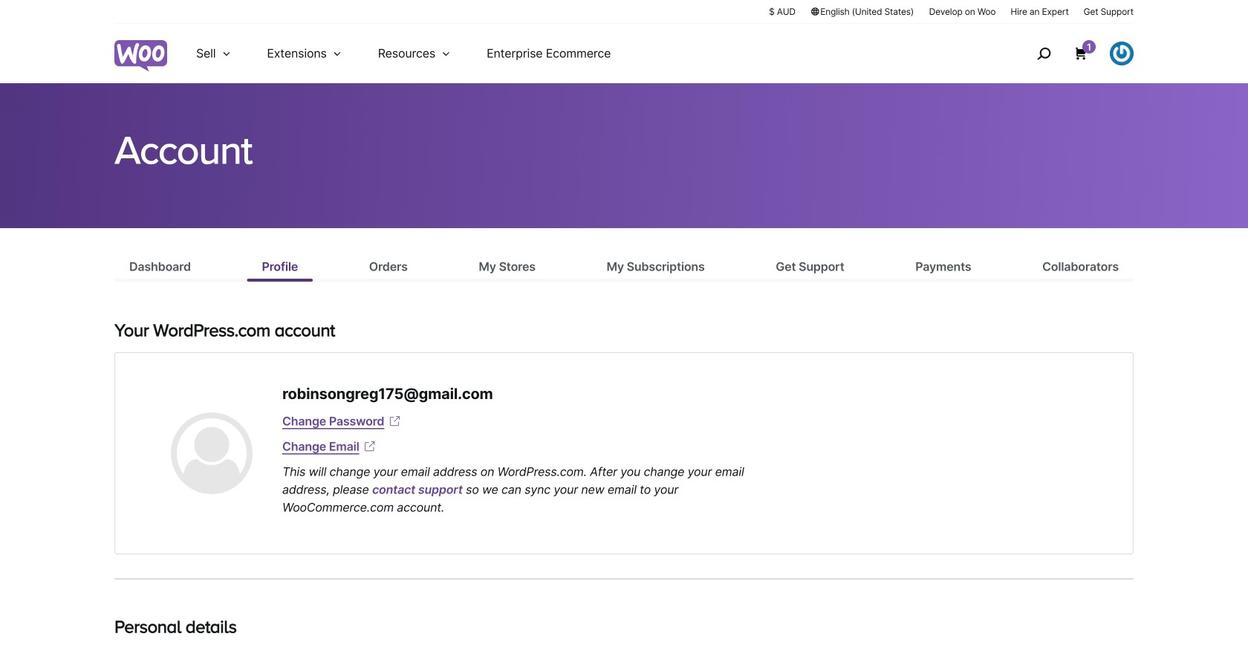 Task type: describe. For each thing, give the bounding box(es) containing it.
search image
[[1032, 42, 1056, 65]]

external link image
[[387, 414, 402, 429]]

open account menu image
[[1110, 42, 1134, 65]]



Task type: locate. For each thing, give the bounding box(es) containing it.
service navigation menu element
[[1005, 29, 1134, 78]]

external link image
[[362, 439, 377, 454]]

gravatar image image
[[171, 412, 253, 494]]



